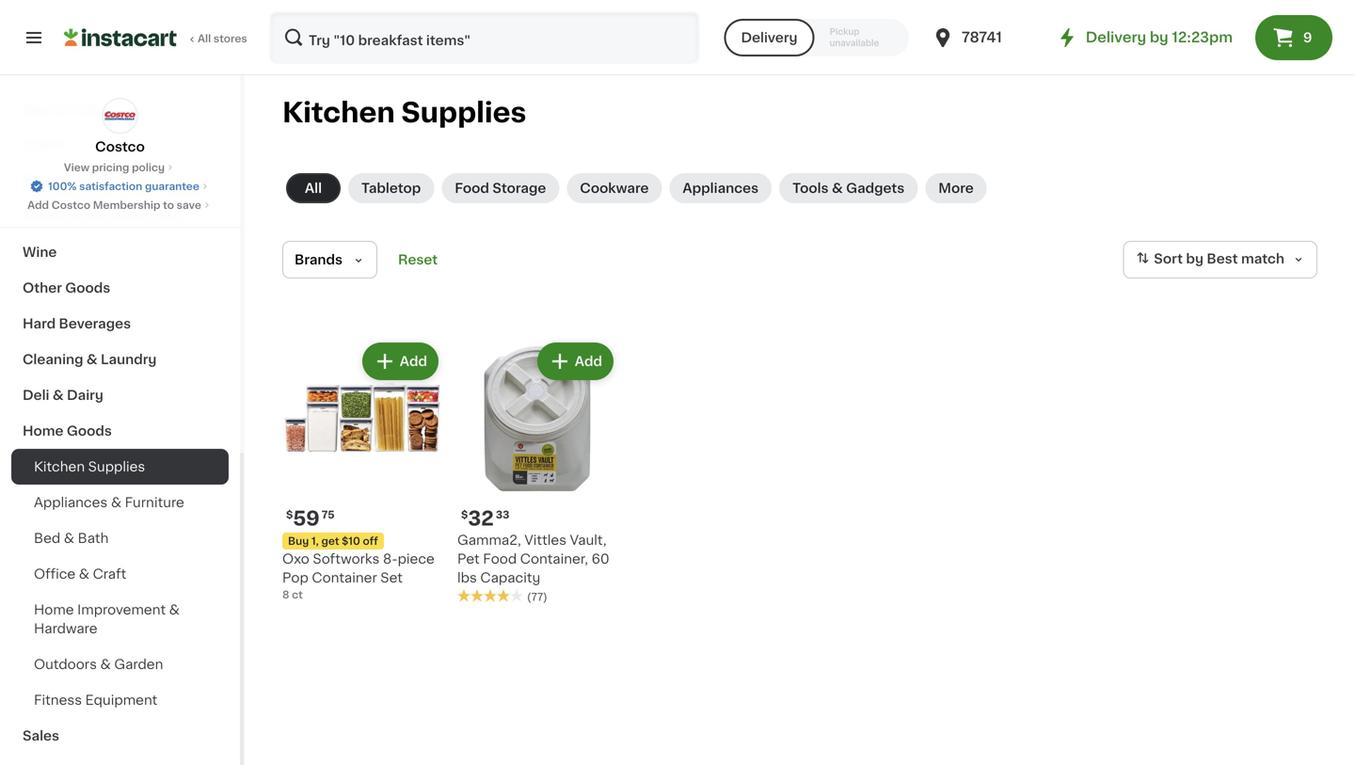 Task type: vqa. For each thing, say whether or not it's contained in the screenshot.
Fitness Equipment
yes



Task type: describe. For each thing, give the bounding box(es) containing it.
pet
[[458, 553, 480, 566]]

home goods
[[23, 425, 112, 438]]

best match
[[1207, 253, 1285, 266]]

home improvement & hardware link
[[11, 592, 229, 647]]

hard beverages link
[[11, 306, 229, 342]]

1 horizontal spatial kitchen supplies
[[282, 99, 527, 126]]

paper goods
[[23, 174, 111, 187]]

piece
[[398, 553, 435, 566]]

brands button
[[282, 241, 378, 279]]

add for gamma2, vittles vault, pet food container, 60 lbs capacity
[[575, 355, 603, 368]]

more link
[[926, 173, 987, 203]]

oxo softworks 8-piece pop container set 8 ct
[[282, 553, 435, 600]]

fitness equipment
[[34, 694, 158, 707]]

goods for home goods
[[67, 425, 112, 438]]

food storage link
[[442, 173, 560, 203]]

all stores
[[198, 33, 247, 44]]

oxo
[[282, 553, 310, 566]]

all stores link
[[64, 11, 249, 64]]

home goods link
[[11, 413, 229, 449]]

9
[[1304, 31, 1313, 44]]

service type group
[[724, 19, 910, 56]]

home for home improvement & hardware
[[34, 604, 74, 617]]

deli & dairy link
[[11, 378, 229, 413]]

lbs
[[458, 572, 477, 585]]

view
[[64, 162, 90, 173]]

9 button
[[1256, 15, 1333, 60]]

product group containing 32
[[458, 339, 618, 605]]

set
[[381, 572, 403, 585]]

delivery button
[[724, 19, 815, 56]]

59
[[293, 509, 320, 529]]

tabletop link
[[348, 173, 434, 203]]

furniture
[[125, 496, 184, 509]]

1,
[[312, 536, 319, 547]]

stores
[[214, 33, 247, 44]]

care
[[148, 210, 180, 223]]

& inside home improvement & hardware
[[169, 604, 180, 617]]

100%
[[48, 181, 77, 192]]

deli
[[23, 389, 49, 402]]

& for bath
[[64, 532, 74, 545]]

1 vertical spatial kitchen supplies
[[34, 460, 145, 474]]

75
[[322, 510, 335, 520]]

dairy
[[67, 389, 103, 402]]

softworks
[[313, 553, 380, 566]]

equipment
[[85, 694, 158, 707]]

health & personal care
[[23, 210, 180, 223]]

garden
[[114, 658, 163, 671]]

hardware
[[34, 622, 97, 636]]

& for dairy
[[53, 389, 64, 402]]

health & personal care link
[[11, 199, 229, 234]]

1 vertical spatial costco
[[52, 200, 90, 210]]

kitchen inside kitchen supplies link
[[34, 460, 85, 474]]

add button for gamma2, vittles vault, pet food container, 60 lbs capacity
[[539, 345, 612, 379]]

goods for paper goods
[[66, 174, 111, 187]]

& for personal
[[71, 210, 82, 223]]

match
[[1242, 253, 1285, 266]]

$ 59 75
[[286, 509, 335, 529]]

policy
[[132, 162, 165, 173]]

outdoors
[[34, 658, 97, 671]]

& for gadgets
[[832, 182, 843, 195]]

appliances & furniture link
[[11, 485, 229, 521]]

get
[[322, 536, 339, 547]]

delivery for delivery by 12:23pm
[[1086, 31, 1147, 44]]

sort by
[[1155, 253, 1204, 266]]

hard
[[23, 317, 56, 330]]

bed
[[34, 532, 60, 545]]

capacity
[[481, 572, 541, 585]]

cookware
[[580, 182, 649, 195]]

cider
[[72, 103, 109, 116]]

delivery by 12:23pm link
[[1056, 26, 1233, 49]]

1 horizontal spatial kitchen
[[282, 99, 395, 126]]

other
[[23, 282, 62, 295]]

$ for 59
[[286, 510, 293, 520]]

appliances link
[[670, 173, 772, 203]]

outdoors & garden link
[[11, 647, 229, 683]]

tools & gadgets link
[[780, 173, 918, 203]]

wine
[[23, 246, 57, 259]]

& for furniture
[[111, 496, 122, 509]]

appliances & furniture
[[34, 496, 184, 509]]

appliances for appliances
[[683, 182, 759, 195]]

buy
[[288, 536, 309, 547]]

Best match Sort by field
[[1124, 241, 1318, 279]]

delivery for delivery
[[741, 31, 798, 44]]

beverages
[[59, 317, 131, 330]]

save
[[177, 200, 201, 210]]

gamma2, vittles vault, pet food container, 60 lbs capacity
[[458, 534, 610, 585]]

by for delivery
[[1150, 31, 1169, 44]]

food storage
[[455, 182, 546, 195]]

sales
[[23, 730, 59, 743]]

home for home goods
[[23, 425, 64, 438]]

view pricing policy
[[64, 162, 165, 173]]

to
[[163, 200, 174, 210]]

costco link
[[95, 98, 145, 156]]

goods for other goods
[[65, 282, 110, 295]]

all for all stores
[[198, 33, 211, 44]]

sales link
[[11, 718, 229, 754]]



Task type: locate. For each thing, give the bounding box(es) containing it.
sort
[[1155, 253, 1184, 266]]

1 vertical spatial appliances
[[34, 496, 108, 509]]

satisfaction
[[79, 181, 142, 192]]

hard beverages
[[23, 317, 131, 330]]

& for cider
[[58, 103, 69, 116]]

bed & bath
[[34, 532, 109, 545]]

add costco membership to save link
[[27, 198, 213, 213]]

delivery inside button
[[741, 31, 798, 44]]

& for garden
[[100, 658, 111, 671]]

1 horizontal spatial by
[[1187, 253, 1204, 266]]

& left craft
[[79, 568, 89, 581]]

goods
[[66, 174, 111, 187], [65, 282, 110, 295], [67, 425, 112, 438]]

1 vertical spatial goods
[[65, 282, 110, 295]]

0 horizontal spatial appliances
[[34, 496, 108, 509]]

tabletop
[[362, 182, 421, 195]]

1 horizontal spatial supplies
[[402, 99, 527, 126]]

other goods
[[23, 282, 110, 295]]

best
[[1207, 253, 1239, 266]]

1 product group from the left
[[282, 339, 443, 603]]

all for all
[[305, 182, 322, 195]]

cleaning
[[23, 353, 83, 366]]

1 vertical spatial home
[[34, 604, 74, 617]]

by for sort
[[1187, 253, 1204, 266]]

kitchen supplies link
[[11, 449, 229, 485]]

improvement
[[77, 604, 166, 617]]

storage
[[493, 182, 546, 195]]

pricing
[[92, 162, 129, 173]]

home inside home improvement & hardware
[[34, 604, 74, 617]]

& up bed & bath link
[[111, 496, 122, 509]]

0 horizontal spatial $
[[286, 510, 293, 520]]

$ for 32
[[461, 510, 468, 520]]

0 horizontal spatial all
[[198, 33, 211, 44]]

costco
[[95, 140, 145, 153], [52, 200, 90, 210]]

by right sort
[[1187, 253, 1204, 266]]

kitchen down home goods
[[34, 460, 85, 474]]

12:23pm
[[1173, 31, 1233, 44]]

container,
[[520, 553, 589, 566]]

vault,
[[570, 534, 607, 547]]

8
[[282, 590, 290, 600]]

electronics link
[[11, 56, 229, 91]]

costco down 100%
[[52, 200, 90, 210]]

by
[[1150, 31, 1169, 44], [1187, 253, 1204, 266]]

pop
[[282, 572, 309, 585]]

goods down dairy
[[67, 425, 112, 438]]

container
[[312, 572, 377, 585]]

all
[[198, 33, 211, 44], [305, 182, 322, 195]]

& right deli
[[53, 389, 64, 402]]

1 horizontal spatial costco
[[95, 140, 145, 153]]

goods up beverages
[[65, 282, 110, 295]]

100% satisfaction guarantee
[[48, 181, 200, 192]]

0 vertical spatial kitchen supplies
[[282, 99, 527, 126]]

$ inside $ 59 75
[[286, 510, 293, 520]]

beer
[[23, 103, 55, 116]]

paper
[[23, 174, 62, 187]]

& right tools
[[832, 182, 843, 195]]

appliances for appliances & furniture
[[34, 496, 108, 509]]

1 horizontal spatial $
[[461, 510, 468, 520]]

$ up buy
[[286, 510, 293, 520]]

vittles
[[525, 534, 567, 547]]

supplies down home goods link
[[88, 460, 145, 474]]

add button for oxo softworks 8-piece pop container set
[[364, 345, 437, 379]]

deli & dairy
[[23, 389, 103, 402]]

kitchen
[[282, 99, 395, 126], [34, 460, 85, 474]]

$ 32 33
[[461, 509, 510, 529]]

all link
[[286, 173, 341, 203]]

kitchen supplies
[[282, 99, 527, 126], [34, 460, 145, 474]]

appliances up bed & bath
[[34, 496, 108, 509]]

0 horizontal spatial supplies
[[88, 460, 145, 474]]

all up brands
[[305, 182, 322, 195]]

goods inside "link"
[[65, 282, 110, 295]]

appliances inside 'appliances' link
[[683, 182, 759, 195]]

1 horizontal spatial all
[[305, 182, 322, 195]]

fitness equipment link
[[11, 683, 229, 718]]

personal
[[85, 210, 145, 223]]

& right the improvement
[[169, 604, 180, 617]]

8-
[[383, 553, 398, 566]]

★★★★★
[[458, 590, 524, 603], [458, 590, 524, 603]]

home down deli
[[23, 425, 64, 438]]

1 vertical spatial by
[[1187, 253, 1204, 266]]

& right the 'health' in the left top of the page
[[71, 210, 82, 223]]

office & craft
[[34, 568, 126, 581]]

food inside food storage link
[[455, 182, 490, 195]]

0 horizontal spatial by
[[1150, 31, 1169, 44]]

$ inside '$ 32 33'
[[461, 510, 468, 520]]

100% satisfaction guarantee button
[[29, 175, 211, 194]]

0 vertical spatial food
[[455, 182, 490, 195]]

& left garden
[[100, 658, 111, 671]]

0 vertical spatial supplies
[[402, 99, 527, 126]]

by inside field
[[1187, 253, 1204, 266]]

& for laundry
[[87, 353, 98, 366]]

78741
[[962, 31, 1003, 44]]

by left 12:23pm on the right of page
[[1150, 31, 1169, 44]]

food up capacity
[[483, 553, 517, 566]]

liquor link
[[11, 127, 229, 163]]

1 add button from the left
[[364, 345, 437, 379]]

None search field
[[269, 11, 700, 64]]

2 horizontal spatial add
[[575, 355, 603, 368]]

1 horizontal spatial delivery
[[1086, 31, 1147, 44]]

1 vertical spatial kitchen
[[34, 460, 85, 474]]

0 horizontal spatial kitchen
[[34, 460, 85, 474]]

(77)
[[527, 592, 548, 603]]

appliances
[[683, 182, 759, 195], [34, 496, 108, 509]]

$ up gamma2, at the bottom left of the page
[[461, 510, 468, 520]]

laundry
[[101, 353, 157, 366]]

cookware link
[[567, 173, 662, 203]]

supplies down search field in the top of the page
[[402, 99, 527, 126]]

membership
[[93, 200, 161, 210]]

kitchen up 'all' link
[[282, 99, 395, 126]]

1 vertical spatial food
[[483, 553, 517, 566]]

buy 1, get $10 off
[[288, 536, 378, 547]]

& right the beer
[[58, 103, 69, 116]]

& for craft
[[79, 568, 89, 581]]

0 vertical spatial costco
[[95, 140, 145, 153]]

0 horizontal spatial product group
[[282, 339, 443, 603]]

0 vertical spatial home
[[23, 425, 64, 438]]

1 $ from the left
[[286, 510, 293, 520]]

1 horizontal spatial add button
[[539, 345, 612, 379]]

0 vertical spatial appliances
[[683, 182, 759, 195]]

instacart logo image
[[64, 26, 177, 49]]

home
[[23, 425, 64, 438], [34, 604, 74, 617]]

other goods link
[[11, 270, 229, 306]]

costco logo image
[[102, 98, 138, 134]]

guarantee
[[145, 181, 200, 192]]

0 vertical spatial goods
[[66, 174, 111, 187]]

beer & cider
[[23, 103, 109, 116]]

1 vertical spatial supplies
[[88, 460, 145, 474]]

appliances left tools
[[683, 182, 759, 195]]

33
[[496, 510, 510, 520]]

0 horizontal spatial delivery
[[741, 31, 798, 44]]

costco up view pricing policy link
[[95, 140, 145, 153]]

2 $ from the left
[[461, 510, 468, 520]]

kitchen supplies up appliances & furniture at the bottom of page
[[34, 460, 145, 474]]

60
[[592, 553, 610, 566]]

liquor
[[23, 138, 66, 152]]

home up the hardware at the bottom of page
[[34, 604, 74, 617]]

1 horizontal spatial product group
[[458, 339, 618, 605]]

0 horizontal spatial add button
[[364, 345, 437, 379]]

all left stores on the top left of page
[[198, 33, 211, 44]]

0 horizontal spatial kitchen supplies
[[34, 460, 145, 474]]

& right bed
[[64, 532, 74, 545]]

gamma2,
[[458, 534, 521, 547]]

add inside add costco membership to save link
[[27, 200, 49, 210]]

paper goods link
[[11, 163, 229, 199]]

& down beverages
[[87, 353, 98, 366]]

tools
[[793, 182, 829, 195]]

2 add button from the left
[[539, 345, 612, 379]]

brands
[[295, 253, 343, 266]]

1 vertical spatial all
[[305, 182, 322, 195]]

0 horizontal spatial costco
[[52, 200, 90, 210]]

add for oxo softworks 8-piece pop container set
[[400, 355, 427, 368]]

0 vertical spatial all
[[198, 33, 211, 44]]

tools & gadgets
[[793, 182, 905, 195]]

product group containing 59
[[282, 339, 443, 603]]

2 vertical spatial goods
[[67, 425, 112, 438]]

food inside gamma2, vittles vault, pet food container, 60 lbs capacity
[[483, 553, 517, 566]]

0 vertical spatial by
[[1150, 31, 1169, 44]]

food left storage
[[455, 182, 490, 195]]

product group
[[282, 339, 443, 603], [458, 339, 618, 605]]

32
[[468, 509, 494, 529]]

& inside 'link'
[[58, 103, 69, 116]]

2 product group from the left
[[458, 339, 618, 605]]

reset
[[398, 253, 438, 266]]

kitchen supplies up tabletop link
[[282, 99, 527, 126]]

0 horizontal spatial add
[[27, 200, 49, 210]]

delivery by 12:23pm
[[1086, 31, 1233, 44]]

Search field
[[271, 13, 698, 62]]

0 vertical spatial kitchen
[[282, 99, 395, 126]]

goods down view
[[66, 174, 111, 187]]

1 horizontal spatial add
[[400, 355, 427, 368]]

1 horizontal spatial appliances
[[683, 182, 759, 195]]

outdoors & garden
[[34, 658, 163, 671]]

view pricing policy link
[[64, 160, 176, 175]]

$10
[[342, 536, 360, 547]]



